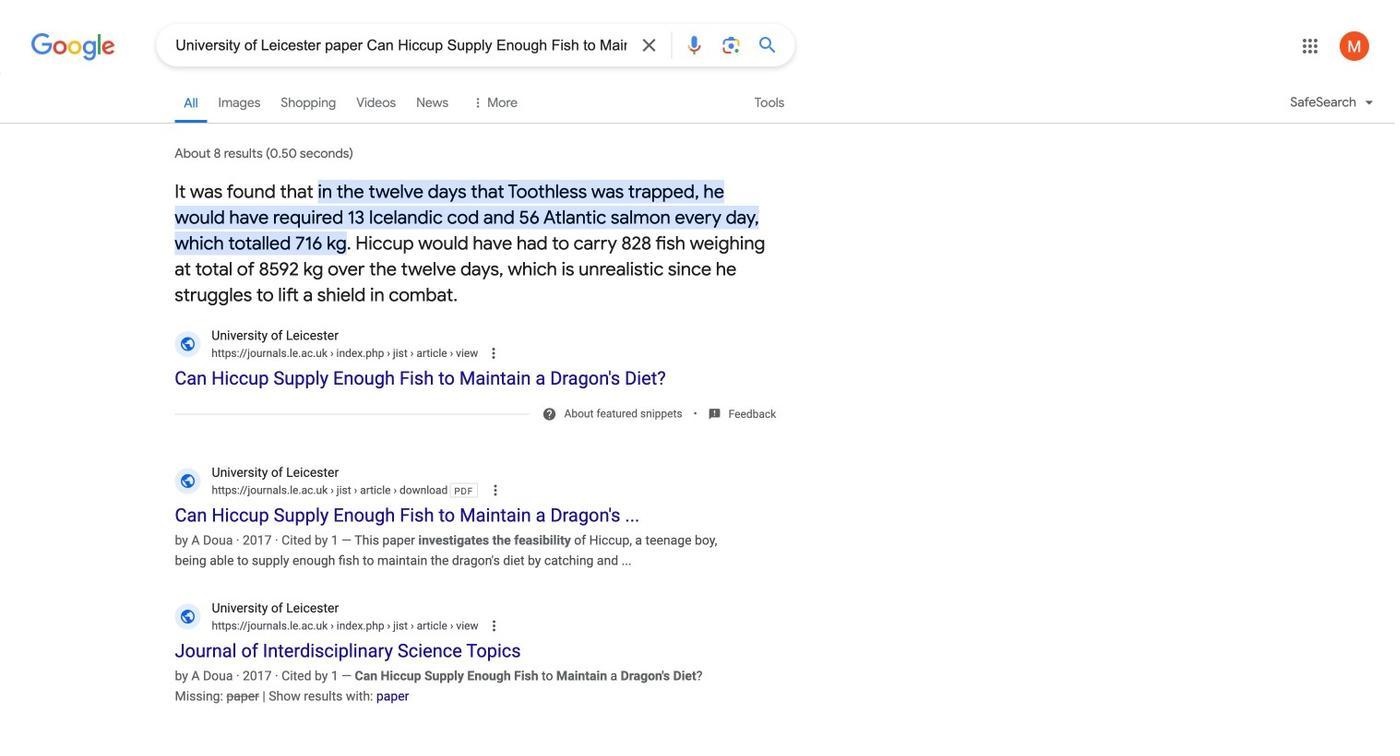 Task type: vqa. For each thing, say whether or not it's contained in the screenshot.
cable
no



Task type: locate. For each thing, give the bounding box(es) containing it.
navigation
[[0, 81, 1395, 134]]

search by voice image
[[683, 34, 705, 56]]

None text field
[[212, 345, 478, 362], [212, 482, 448, 499], [212, 618, 478, 634], [212, 345, 478, 362], [212, 482, 448, 499], [212, 618, 478, 634]]

Search text field
[[176, 35, 627, 58]]

None search field
[[0, 23, 795, 66]]

None text field
[[328, 347, 478, 360], [328, 484, 448, 497], [328, 619, 478, 632], [328, 347, 478, 360], [328, 484, 448, 497], [328, 619, 478, 632]]



Task type: describe. For each thing, give the bounding box(es) containing it.
google image
[[31, 33, 116, 61]]

search by image image
[[720, 34, 742, 56]]



